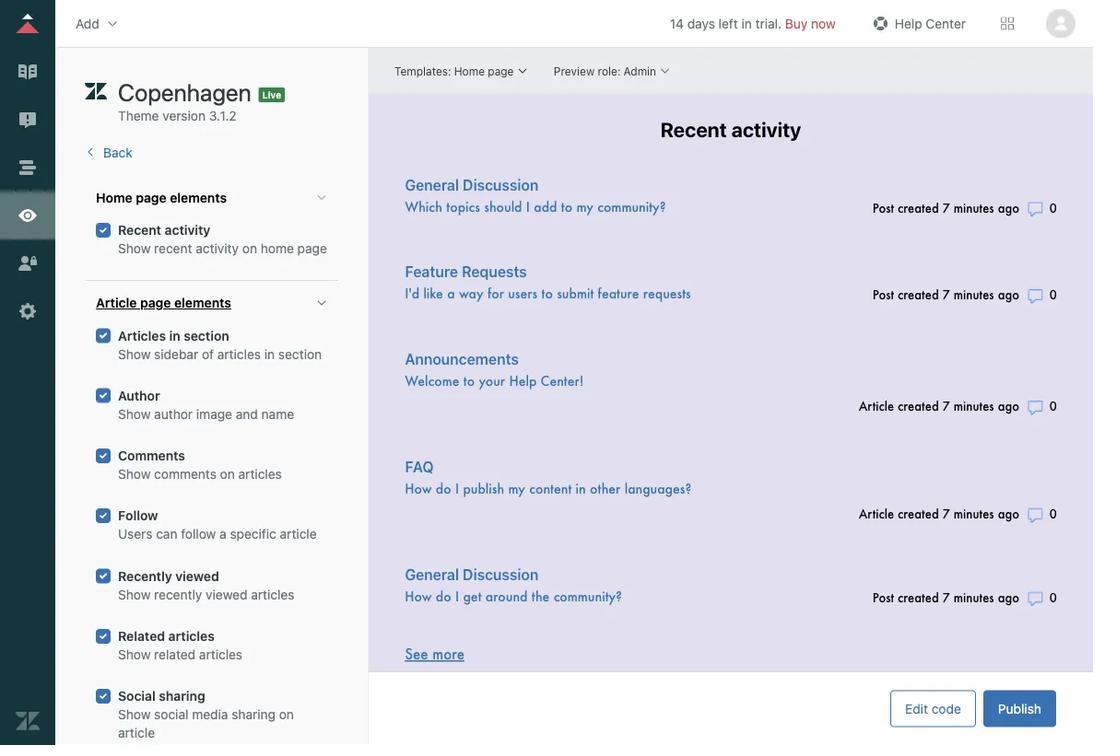 Task type: describe. For each thing, give the bounding box(es) containing it.
article inside social sharing show social media sharing on article
[[118, 726, 155, 741]]

elements for home page elements
[[170, 190, 227, 205]]

recent
[[154, 241, 192, 256]]

home page elements
[[96, 190, 227, 205]]

buy
[[785, 16, 808, 31]]

1 vertical spatial viewed
[[206, 587, 247, 602]]

now
[[811, 16, 836, 31]]

1 horizontal spatial in
[[264, 346, 275, 362]]

show inside recent activity show recent activity on home page
[[118, 241, 151, 256]]

author show author image and name
[[118, 388, 294, 422]]

recently
[[118, 569, 172, 584]]

users
[[118, 527, 152, 542]]

publish button
[[983, 691, 1056, 728]]

arrange content image
[[16, 156, 40, 180]]

home page elements button
[[85, 176, 338, 220]]

can
[[156, 527, 177, 542]]

page inside recent activity show recent activity on home page
[[297, 241, 327, 256]]

user permissions image
[[16, 252, 40, 276]]

0 vertical spatial section
[[184, 328, 229, 343]]

recent activity show recent activity on home page
[[118, 223, 327, 256]]

manage articles image
[[16, 60, 40, 84]]

author
[[154, 406, 193, 422]]

copenhagen
[[118, 78, 251, 106]]

theme type image
[[85, 77, 107, 107]]

page for article page elements
[[140, 295, 171, 311]]

show inside articles in section show sidebar of articles in section
[[118, 346, 151, 362]]

social
[[154, 707, 188, 723]]

a
[[219, 527, 226, 542]]

article
[[96, 295, 137, 311]]

articles inside recently viewed show recently viewed articles
[[251, 587, 294, 602]]

3.1.2
[[209, 108, 236, 123]]

1 horizontal spatial section
[[278, 346, 322, 362]]

help center
[[895, 16, 966, 31]]

on inside comments show comments on articles
[[220, 467, 235, 482]]

theme
[[118, 108, 159, 123]]

trial.
[[755, 16, 782, 31]]

related
[[118, 629, 165, 644]]

14
[[670, 16, 684, 31]]

author
[[118, 388, 160, 403]]

days
[[687, 16, 715, 31]]

left
[[719, 16, 738, 31]]

zendesk products image
[[1001, 17, 1014, 30]]

moderate content image
[[16, 108, 40, 132]]

name
[[261, 406, 294, 422]]

articles up related
[[168, 629, 215, 644]]

show inside comments show comments on articles
[[118, 467, 151, 482]]

back
[[103, 145, 132, 160]]

articles inside articles in section show sidebar of articles in section
[[217, 346, 261, 362]]

on inside recent activity show recent activity on home page
[[242, 241, 257, 256]]

recent
[[118, 223, 161, 238]]

live
[[262, 89, 281, 100]]

Add button
[[70, 10, 125, 37]]



Task type: vqa. For each thing, say whether or not it's contained in the screenshot.
Edit
yes



Task type: locate. For each thing, give the bounding box(es) containing it.
article inside follow users can follow a specific article
[[280, 527, 317, 542]]

articles right related
[[199, 647, 243, 662]]

1 horizontal spatial sharing
[[232, 707, 276, 723]]

articles down specific
[[251, 587, 294, 602]]

social
[[118, 689, 156, 704]]

0 vertical spatial viewed
[[175, 569, 219, 584]]

in right left
[[741, 16, 752, 31]]

code
[[931, 701, 961, 717]]

show down articles
[[118, 346, 151, 362]]

14 days left in trial. buy now
[[670, 16, 836, 31]]

2 vertical spatial on
[[279, 707, 294, 723]]

1 vertical spatial in
[[169, 328, 180, 343]]

activity up recent
[[165, 223, 210, 238]]

article down social at the bottom left
[[118, 726, 155, 741]]

sharing right media
[[232, 707, 276, 723]]

0 vertical spatial sharing
[[159, 689, 205, 704]]

article
[[280, 527, 317, 542], [118, 726, 155, 741]]

0 horizontal spatial on
[[220, 467, 235, 482]]

section
[[184, 328, 229, 343], [278, 346, 322, 362]]

comments
[[118, 448, 185, 463]]

articles in section show sidebar of articles in section
[[118, 328, 322, 362]]

section up "of"
[[184, 328, 229, 343]]

related
[[154, 647, 195, 662]]

home
[[96, 190, 132, 205]]

1 vertical spatial sharing
[[232, 707, 276, 723]]

2 show from the top
[[118, 346, 151, 362]]

image
[[196, 406, 232, 422]]

2 vertical spatial page
[[140, 295, 171, 311]]

elements up articles in section show sidebar of articles in section
[[174, 295, 231, 311]]

edit code button
[[890, 691, 976, 728]]

elements for article page elements
[[174, 295, 231, 311]]

None button
[[1043, 9, 1078, 38]]

show down social at the bottom left
[[118, 707, 151, 723]]

0 horizontal spatial sharing
[[159, 689, 205, 704]]

5 show from the top
[[118, 587, 151, 602]]

1 show from the top
[[118, 241, 151, 256]]

sharing up social
[[159, 689, 205, 704]]

elements inside home page elements dropdown button
[[170, 190, 227, 205]]

on
[[242, 241, 257, 256], [220, 467, 235, 482], [279, 707, 294, 723]]

comments
[[154, 467, 216, 482]]

0 vertical spatial activity
[[165, 223, 210, 238]]

sharing
[[159, 689, 205, 704], [232, 707, 276, 723]]

specific
[[230, 527, 276, 542]]

zendesk image
[[16, 710, 40, 734]]

article page elements button
[[85, 281, 338, 325]]

0 horizontal spatial section
[[184, 328, 229, 343]]

follow users can follow a specific article
[[118, 508, 317, 542]]

on right media
[[279, 707, 294, 723]]

article right specific
[[280, 527, 317, 542]]

0 vertical spatial elements
[[170, 190, 227, 205]]

articles right "of"
[[217, 346, 261, 362]]

add
[[76, 16, 99, 31]]

on left home
[[242, 241, 257, 256]]

page right home
[[297, 241, 327, 256]]

in up name
[[264, 346, 275, 362]]

4 show from the top
[[118, 467, 151, 482]]

and
[[236, 406, 258, 422]]

1 horizontal spatial on
[[242, 241, 257, 256]]

0 horizontal spatial in
[[169, 328, 180, 343]]

elements up recent activity show recent activity on home page
[[170, 190, 227, 205]]

show inside social sharing show social media sharing on article
[[118, 707, 151, 723]]

1 vertical spatial section
[[278, 346, 322, 362]]

of
[[202, 346, 214, 362]]

elements inside article page elements dropdown button
[[174, 295, 231, 311]]

help center button
[[863, 10, 971, 37]]

1 vertical spatial on
[[220, 467, 235, 482]]

show down the author
[[118, 406, 151, 422]]

edit
[[905, 701, 928, 717]]

viewed up recently in the left bottom of the page
[[175, 569, 219, 584]]

edit code
[[905, 701, 961, 717]]

articles
[[118, 328, 166, 343]]

section up name
[[278, 346, 322, 362]]

show down comments
[[118, 467, 151, 482]]

on right comments
[[220, 467, 235, 482]]

1 vertical spatial article
[[118, 726, 155, 741]]

1 vertical spatial activity
[[196, 241, 239, 256]]

0 vertical spatial on
[[242, 241, 257, 256]]

settings image
[[16, 300, 40, 323]]

sidebar
[[154, 346, 198, 362]]

theme version 3.1.2
[[118, 108, 236, 123]]

show down recent
[[118, 241, 151, 256]]

show inside recently viewed show recently viewed articles
[[118, 587, 151, 602]]

in
[[741, 16, 752, 31], [169, 328, 180, 343], [264, 346, 275, 362]]

recently viewed show recently viewed articles
[[118, 569, 294, 602]]

back link
[[85, 145, 132, 160]]

help
[[895, 16, 922, 31]]

articles up specific
[[238, 467, 282, 482]]

related articles show related articles
[[118, 629, 243, 662]]

article page elements
[[96, 295, 231, 311]]

comments show comments on articles
[[118, 448, 282, 482]]

page up recent
[[136, 190, 167, 205]]

page
[[136, 190, 167, 205], [297, 241, 327, 256], [140, 295, 171, 311]]

center
[[926, 16, 966, 31]]

elements
[[170, 190, 227, 205], [174, 295, 231, 311]]

1 vertical spatial elements
[[174, 295, 231, 311]]

show
[[118, 241, 151, 256], [118, 346, 151, 362], [118, 406, 151, 422], [118, 467, 151, 482], [118, 587, 151, 602], [118, 647, 151, 662], [118, 707, 151, 723]]

show inside related articles show related articles
[[118, 647, 151, 662]]

viewed right recently in the left bottom of the page
[[206, 587, 247, 602]]

0 horizontal spatial article
[[118, 726, 155, 741]]

viewed
[[175, 569, 219, 584], [206, 587, 247, 602]]

articles
[[217, 346, 261, 362], [238, 467, 282, 482], [251, 587, 294, 602], [168, 629, 215, 644], [199, 647, 243, 662]]

show down related at the bottom
[[118, 647, 151, 662]]

0 vertical spatial article
[[280, 527, 317, 542]]

recently
[[154, 587, 202, 602]]

media
[[192, 707, 228, 723]]

on inside social sharing show social media sharing on article
[[279, 707, 294, 723]]

2 horizontal spatial on
[[279, 707, 294, 723]]

show down recently
[[118, 587, 151, 602]]

follow
[[118, 508, 158, 524]]

activity
[[165, 223, 210, 238], [196, 241, 239, 256]]

6 show from the top
[[118, 647, 151, 662]]

show inside the author show author image and name
[[118, 406, 151, 422]]

2 vertical spatial in
[[264, 346, 275, 362]]

articles inside comments show comments on articles
[[238, 467, 282, 482]]

page up articles
[[140, 295, 171, 311]]

follow
[[181, 527, 216, 542]]

publish
[[998, 701, 1041, 717]]

1 horizontal spatial article
[[280, 527, 317, 542]]

0 vertical spatial in
[[741, 16, 752, 31]]

2 horizontal spatial in
[[741, 16, 752, 31]]

version
[[163, 108, 206, 123]]

social sharing show social media sharing on article
[[118, 689, 294, 741]]

home
[[261, 241, 294, 256]]

in up the sidebar
[[169, 328, 180, 343]]

7 show from the top
[[118, 707, 151, 723]]

activity right recent
[[196, 241, 239, 256]]

customize design image
[[16, 204, 40, 228]]

3 show from the top
[[118, 406, 151, 422]]

1 vertical spatial page
[[297, 241, 327, 256]]

page for home page elements
[[136, 190, 167, 205]]

0 vertical spatial page
[[136, 190, 167, 205]]



